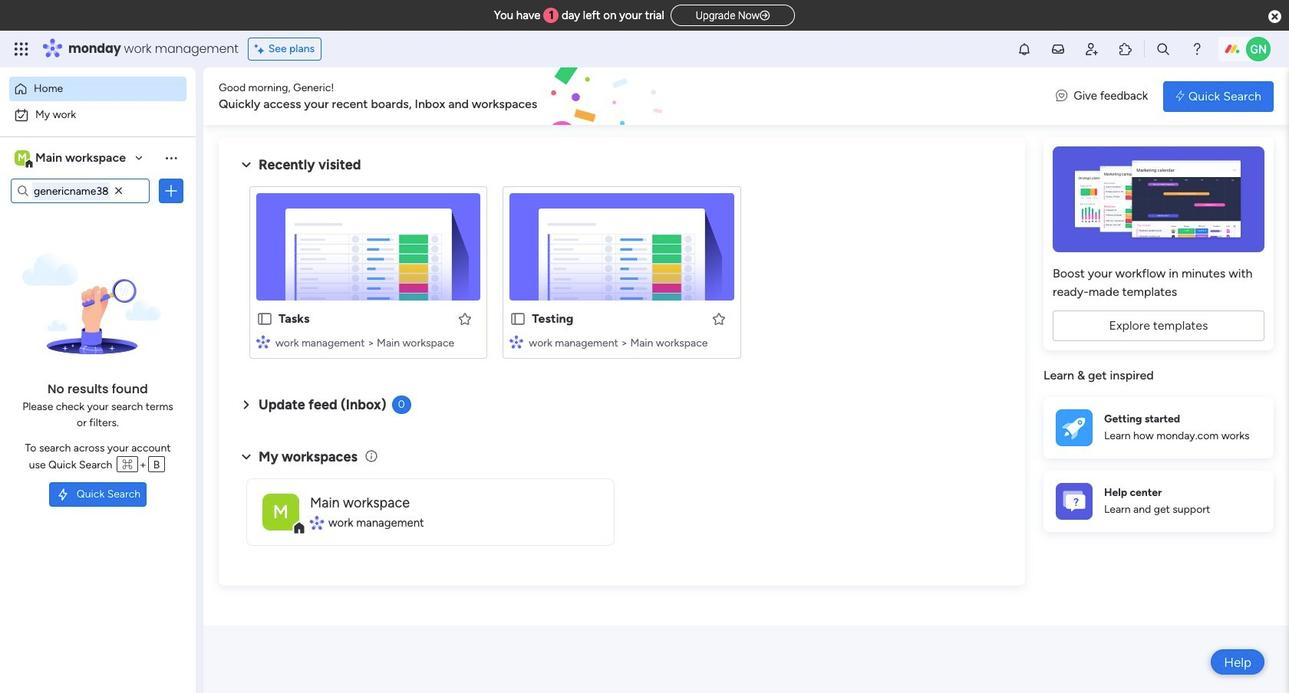 Task type: locate. For each thing, give the bounding box(es) containing it.
public board image for add to favorites icon
[[510, 311, 527, 328]]

option
[[9, 77, 187, 101], [9, 103, 187, 127]]

workspace options image
[[164, 150, 179, 166]]

search everything image
[[1156, 41, 1171, 57]]

generic name image
[[1247, 37, 1271, 61]]

1 vertical spatial option
[[9, 103, 187, 127]]

see plans image
[[255, 41, 268, 58]]

public board image
[[256, 311, 273, 328], [510, 311, 527, 328]]

notifications image
[[1017, 41, 1032, 57]]

1 public board image from the left
[[256, 311, 273, 328]]

help center element
[[1044, 471, 1274, 532]]

help image
[[1190, 41, 1205, 57]]

workspace image
[[263, 494, 299, 531]]

0 horizontal spatial public board image
[[256, 311, 273, 328]]

2 public board image from the left
[[510, 311, 527, 328]]

close my workspaces image
[[237, 448, 256, 467]]

options image
[[164, 183, 179, 199]]

0 element
[[392, 396, 411, 415]]

public board image for add to favorites image
[[256, 311, 273, 328]]

1 option from the top
[[9, 77, 187, 101]]

0 vertical spatial option
[[9, 77, 187, 101]]

1 horizontal spatial public board image
[[510, 311, 527, 328]]

v2 bolt switch image
[[1176, 88, 1185, 105]]

v2 user feedback image
[[1056, 88, 1068, 105]]

dapulse rightstroke image
[[760, 10, 770, 21]]



Task type: vqa. For each thing, say whether or not it's contained in the screenshot.
Cool Name IMAGE
no



Task type: describe. For each thing, give the bounding box(es) containing it.
invite members image
[[1085, 41, 1100, 57]]

monday marketplace image
[[1118, 41, 1134, 57]]

templates image image
[[1058, 147, 1260, 253]]

close recently visited image
[[237, 156, 256, 174]]

getting started element
[[1044, 397, 1274, 459]]

workspace selection element
[[15, 149, 128, 169]]

quick search results list box
[[237, 174, 1007, 378]]

open update feed (inbox) image
[[237, 396, 256, 415]]

add to favorites image
[[458, 311, 473, 327]]

add to favorites image
[[711, 311, 727, 327]]

2 option from the top
[[9, 103, 187, 127]]

clear search image
[[111, 183, 127, 199]]

select product image
[[14, 41, 29, 57]]

Search in workspace field
[[32, 182, 110, 200]]

update feed image
[[1051, 41, 1066, 57]]

dapulse close image
[[1269, 9, 1282, 25]]

workspace image
[[15, 150, 30, 167]]



